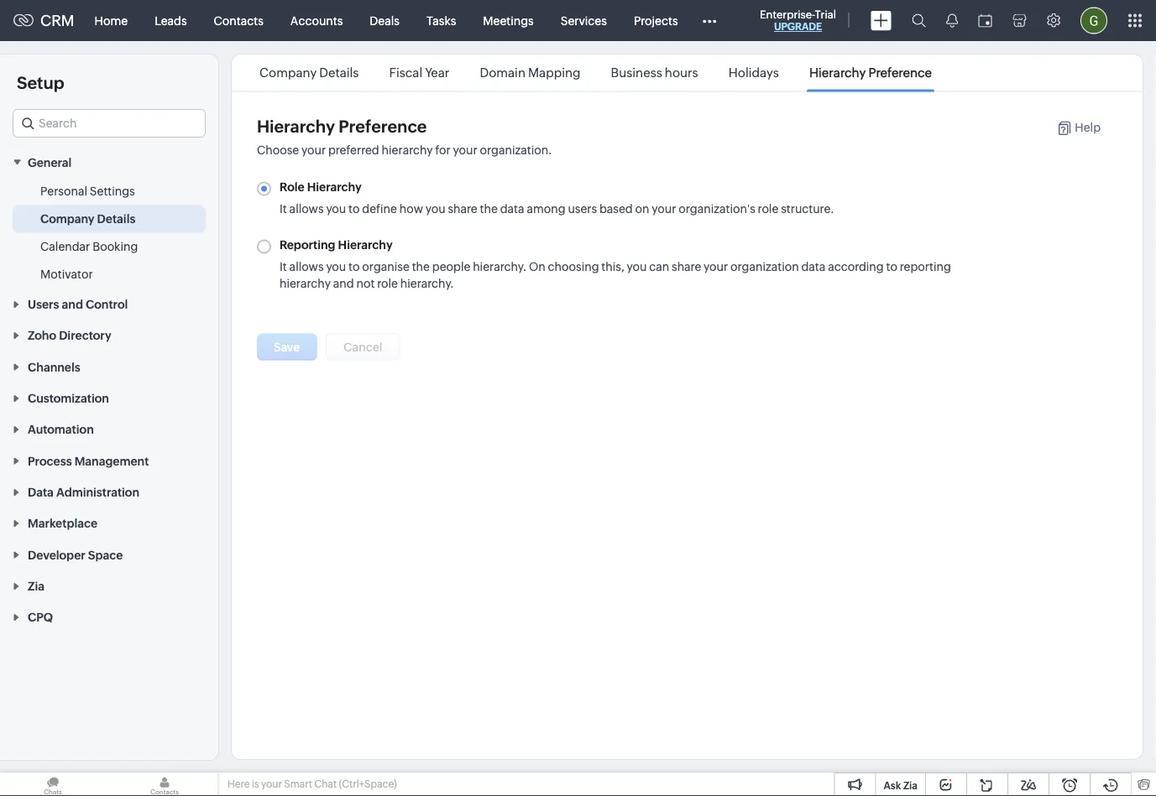 Task type: locate. For each thing, give the bounding box(es) containing it.
marketplace button
[[0, 508, 218, 539]]

help link
[[1040, 121, 1101, 136]]

0 horizontal spatial share
[[448, 202, 478, 215]]

profile element
[[1071, 0, 1118, 41]]

to left reporting
[[886, 260, 898, 273]]

1 horizontal spatial hierarchy
[[382, 144, 433, 157]]

0 vertical spatial and
[[333, 277, 354, 290]]

role inside role hierarchy it allows you to define how you share the data among users based on your organization's role structure.
[[758, 202, 779, 215]]

the left people
[[412, 260, 430, 273]]

company details link down "personal settings"
[[40, 210, 135, 227]]

1 vertical spatial the
[[412, 260, 430, 273]]

1 horizontal spatial role
[[758, 202, 779, 215]]

your left organization
[[704, 260, 728, 273]]

company details link
[[257, 66, 362, 80], [40, 210, 135, 227]]

hierarchy preference up preferred
[[257, 117, 427, 136]]

allows down the reporting
[[289, 260, 324, 273]]

to up not
[[349, 260, 360, 273]]

holidays
[[729, 66, 779, 80]]

hierarchy preference
[[810, 66, 932, 80], [257, 117, 427, 136]]

calendar image
[[978, 14, 993, 27]]

it down role
[[280, 202, 287, 215]]

to left define
[[349, 202, 360, 215]]

share right the how
[[448, 202, 478, 215]]

zia up cpq
[[28, 580, 44, 593]]

users and control button
[[0, 288, 218, 320]]

fiscal
[[389, 66, 423, 80]]

1 vertical spatial zia
[[904, 781, 918, 792]]

1 vertical spatial and
[[62, 298, 83, 311]]

data inside reporting hierarchy it allows you to organise the people hierarchy. on choosing this, you can share your organization data according to reporting hierarchy and not role hierarchy.
[[802, 260, 826, 273]]

accounts
[[290, 14, 343, 27]]

hours
[[665, 66, 698, 80]]

zoho directory
[[28, 329, 111, 343]]

role left structure.
[[758, 202, 779, 215]]

0 vertical spatial company
[[260, 66, 317, 80]]

1 vertical spatial preference
[[339, 117, 427, 136]]

1 vertical spatial details
[[97, 212, 135, 225]]

details up booking
[[97, 212, 135, 225]]

company details link down accounts link
[[257, 66, 362, 80]]

chats image
[[0, 773, 106, 797]]

projects link
[[621, 0, 692, 41]]

zia inside dropdown button
[[28, 580, 44, 593]]

hierarchy inside reporting hierarchy it allows you to organise the people hierarchy. on choosing this, you can share your organization data according to reporting hierarchy and not role hierarchy.
[[338, 238, 393, 252]]

hierarchy up organise
[[338, 238, 393, 252]]

1 vertical spatial allows
[[289, 260, 324, 273]]

0 horizontal spatial data
[[500, 202, 524, 215]]

preference down search element
[[869, 66, 932, 80]]

allows for role
[[289, 202, 324, 215]]

signals image
[[946, 13, 958, 28]]

to inside role hierarchy it allows you to define how you share the data among users based on your organization's role structure.
[[349, 202, 360, 215]]

the inside role hierarchy it allows you to define how you share the data among users based on your organization's role structure.
[[480, 202, 498, 215]]

calendar booking
[[40, 240, 138, 253]]

0 horizontal spatial hierarchy
[[280, 277, 331, 290]]

company up calendar
[[40, 212, 95, 225]]

1 vertical spatial company
[[40, 212, 95, 225]]

people
[[432, 260, 471, 273]]

is
[[252, 779, 259, 791]]

0 horizontal spatial and
[[62, 298, 83, 311]]

1 vertical spatial data
[[802, 260, 826, 273]]

1 horizontal spatial company details link
[[257, 66, 362, 80]]

to
[[349, 202, 360, 215], [349, 260, 360, 273], [886, 260, 898, 273]]

general button
[[0, 146, 218, 177]]

this,
[[602, 260, 625, 273]]

reporting
[[280, 238, 335, 252]]

company details down "personal settings"
[[40, 212, 135, 225]]

channels
[[28, 361, 80, 374]]

ask
[[884, 781, 901, 792]]

preference up choose your preferred hierarchy for your organization.
[[339, 117, 427, 136]]

reporting
[[900, 260, 951, 273]]

1 horizontal spatial preference
[[869, 66, 932, 80]]

0 vertical spatial the
[[480, 202, 498, 215]]

share right can
[[672, 260, 701, 273]]

allows down role
[[289, 202, 324, 215]]

0 vertical spatial share
[[448, 202, 478, 215]]

1 horizontal spatial hierarchy preference
[[810, 66, 932, 80]]

2 allows from the top
[[289, 260, 324, 273]]

projects
[[634, 14, 678, 27]]

personal settings link
[[40, 183, 135, 199]]

mapping
[[528, 66, 581, 80]]

it inside role hierarchy it allows you to define how you share the data among users based on your organization's role structure.
[[280, 202, 287, 215]]

your
[[302, 144, 326, 157], [453, 144, 478, 157], [652, 202, 676, 215], [704, 260, 728, 273], [261, 779, 282, 791]]

list
[[244, 55, 947, 91]]

Search text field
[[13, 110, 205, 137]]

allows inside reporting hierarchy it allows you to organise the people hierarchy. on choosing this, you can share your organization data according to reporting hierarchy and not role hierarchy.
[[289, 260, 324, 273]]

1 horizontal spatial company
[[260, 66, 317, 80]]

0 vertical spatial preference
[[869, 66, 932, 80]]

data inside role hierarchy it allows you to define how you share the data among users based on your organization's role structure.
[[500, 202, 524, 215]]

organise
[[362, 260, 410, 273]]

how
[[400, 202, 423, 215]]

1 allows from the top
[[289, 202, 324, 215]]

the inside reporting hierarchy it allows you to organise the people hierarchy. on choosing this, you can share your organization data according to reporting hierarchy and not role hierarchy.
[[412, 260, 430, 273]]

1 vertical spatial share
[[672, 260, 701, 273]]

details down accounts link
[[319, 66, 359, 80]]

1 horizontal spatial share
[[672, 260, 701, 273]]

it for it allows you to organise the people hierarchy. on choosing this, you can share your organization data according to reporting hierarchy and not role hierarchy.
[[280, 260, 287, 273]]

services
[[561, 14, 607, 27]]

hierarchy preference down create menu element
[[810, 66, 932, 80]]

data left among at the left
[[500, 202, 524, 215]]

your right on
[[652, 202, 676, 215]]

hierarchy down preferred
[[307, 180, 362, 194]]

1 vertical spatial hierarchy
[[280, 277, 331, 290]]

0 horizontal spatial company details
[[40, 212, 135, 225]]

you left can
[[627, 260, 647, 273]]

0 vertical spatial hierarchy.
[[473, 260, 527, 273]]

(ctrl+space)
[[339, 779, 397, 791]]

create menu image
[[871, 10, 892, 31]]

it down the reporting
[[280, 260, 287, 273]]

control
[[86, 298, 128, 311]]

2 it from the top
[[280, 260, 287, 273]]

0 horizontal spatial role
[[377, 277, 398, 290]]

it inside reporting hierarchy it allows you to organise the people hierarchy. on choosing this, you can share your organization data according to reporting hierarchy and not role hierarchy.
[[280, 260, 287, 273]]

channels button
[[0, 351, 218, 382]]

share
[[448, 202, 478, 215], [672, 260, 701, 273]]

0 vertical spatial company details
[[260, 66, 359, 80]]

details
[[319, 66, 359, 80], [97, 212, 135, 225]]

you
[[326, 202, 346, 215], [426, 202, 446, 215], [326, 260, 346, 273], [627, 260, 647, 273]]

your inside reporting hierarchy it allows you to organise the people hierarchy. on choosing this, you can share your organization data according to reporting hierarchy and not role hierarchy.
[[704, 260, 728, 273]]

hierarchy.
[[473, 260, 527, 273], [400, 277, 454, 290]]

process management button
[[0, 445, 218, 476]]

1 vertical spatial it
[[280, 260, 287, 273]]

based
[[600, 202, 633, 215]]

data administration
[[28, 486, 139, 499]]

0 vertical spatial hierarchy
[[382, 144, 433, 157]]

hierarchy. down people
[[400, 277, 454, 290]]

company details
[[260, 66, 359, 80], [40, 212, 135, 225]]

zia right ask
[[904, 781, 918, 792]]

meetings
[[483, 14, 534, 27]]

search element
[[902, 0, 936, 41]]

here
[[228, 779, 250, 791]]

not
[[356, 277, 375, 290]]

business hours link
[[608, 66, 701, 80]]

1 vertical spatial hierarchy.
[[400, 277, 454, 290]]

0 vertical spatial details
[[319, 66, 359, 80]]

0 vertical spatial data
[[500, 202, 524, 215]]

help
[[1075, 121, 1101, 134]]

company down accounts link
[[260, 66, 317, 80]]

preference
[[869, 66, 932, 80], [339, 117, 427, 136]]

and left not
[[333, 277, 354, 290]]

and inside reporting hierarchy it allows you to organise the people hierarchy. on choosing this, you can share your organization data according to reporting hierarchy and not role hierarchy.
[[333, 277, 354, 290]]

according
[[828, 260, 884, 273]]

zia
[[28, 580, 44, 593], [904, 781, 918, 792]]

1 vertical spatial hierarchy preference
[[257, 117, 427, 136]]

data
[[500, 202, 524, 215], [802, 260, 826, 273]]

None field
[[13, 109, 206, 138]]

structure.
[[781, 202, 834, 215]]

management
[[74, 455, 149, 468]]

domain
[[480, 66, 526, 80]]

developer space
[[28, 549, 123, 562]]

hierarchy preference link
[[807, 66, 935, 80]]

company inside general region
[[40, 212, 95, 225]]

leads
[[155, 14, 187, 27]]

1 horizontal spatial and
[[333, 277, 354, 290]]

on
[[635, 202, 650, 215]]

hierarchy left the for
[[382, 144, 433, 157]]

1 it from the top
[[280, 202, 287, 215]]

role down organise
[[377, 277, 398, 290]]

home
[[95, 14, 128, 27]]

1 vertical spatial role
[[377, 277, 398, 290]]

search image
[[912, 13, 926, 28]]

0 horizontal spatial company details link
[[40, 210, 135, 227]]

0 horizontal spatial preference
[[339, 117, 427, 136]]

the left among at the left
[[480, 202, 498, 215]]

0 horizontal spatial hierarchy preference
[[257, 117, 427, 136]]

1 horizontal spatial data
[[802, 260, 826, 273]]

data left according
[[802, 260, 826, 273]]

hierarchy
[[382, 144, 433, 157], [280, 277, 331, 290]]

0 horizontal spatial details
[[97, 212, 135, 225]]

the
[[480, 202, 498, 215], [412, 260, 430, 273]]

allows inside role hierarchy it allows you to define how you share the data among users based on your organization's role structure.
[[289, 202, 324, 215]]

your right the for
[[453, 144, 478, 157]]

0 horizontal spatial the
[[412, 260, 430, 273]]

0 horizontal spatial hierarchy.
[[400, 277, 454, 290]]

deals
[[370, 14, 400, 27]]

0 vertical spatial allows
[[289, 202, 324, 215]]

0 vertical spatial it
[[280, 202, 287, 215]]

1 horizontal spatial hierarchy.
[[473, 260, 527, 273]]

users
[[28, 298, 59, 311]]

hierarchy inside reporting hierarchy it allows you to organise the people hierarchy. on choosing this, you can share your organization data according to reporting hierarchy and not role hierarchy.
[[280, 277, 331, 290]]

hierarchy
[[810, 66, 866, 80], [257, 117, 335, 136], [307, 180, 362, 194], [338, 238, 393, 252]]

0 vertical spatial role
[[758, 202, 779, 215]]

hierarchy. left on
[[473, 260, 527, 273]]

business
[[611, 66, 662, 80]]

0 horizontal spatial company
[[40, 212, 95, 225]]

hierarchy down the reporting
[[280, 277, 331, 290]]

1 vertical spatial company details
[[40, 212, 135, 225]]

company details down accounts link
[[260, 66, 359, 80]]

can
[[649, 260, 669, 273]]

0 vertical spatial zia
[[28, 580, 44, 593]]

it
[[280, 202, 287, 215], [280, 260, 287, 273]]

motivator link
[[40, 266, 93, 282]]

hierarchy up choose
[[257, 117, 335, 136]]

you right the how
[[426, 202, 446, 215]]

1 horizontal spatial the
[[480, 202, 498, 215]]

0 horizontal spatial zia
[[28, 580, 44, 593]]

1 vertical spatial company details link
[[40, 210, 135, 227]]

1 horizontal spatial zia
[[904, 781, 918, 792]]

setup
[[17, 73, 64, 92]]

1 horizontal spatial company details
[[260, 66, 359, 80]]

and right users
[[62, 298, 83, 311]]



Task type: vqa. For each thing, say whether or not it's contained in the screenshot.
your inside the "Role Hierarchy It Allows You To Define How You Share The Data Among Users Based On Your Organization'S Role Structure."
yes



Task type: describe. For each thing, give the bounding box(es) containing it.
directory
[[59, 329, 111, 343]]

personal
[[40, 184, 87, 198]]

preferred
[[328, 144, 379, 157]]

fiscal year link
[[387, 66, 452, 80]]

1 horizontal spatial details
[[319, 66, 359, 80]]

crm
[[40, 12, 74, 29]]

process
[[28, 455, 72, 468]]

details inside general region
[[97, 212, 135, 225]]

users
[[568, 202, 597, 215]]

upgrade
[[774, 21, 822, 32]]

role
[[280, 180, 305, 194]]

signals element
[[936, 0, 968, 41]]

customization
[[28, 392, 109, 405]]

organization's
[[679, 202, 756, 215]]

share inside reporting hierarchy it allows you to organise the people hierarchy. on choosing this, you can share your organization data according to reporting hierarchy and not role hierarchy.
[[672, 260, 701, 273]]

data
[[28, 486, 54, 499]]

cpq
[[28, 611, 53, 625]]

Other Modules field
[[692, 7, 728, 34]]

role inside reporting hierarchy it allows you to organise the people hierarchy. on choosing this, you can share your organization data according to reporting hierarchy and not role hierarchy.
[[377, 277, 398, 290]]

company details inside general region
[[40, 212, 135, 225]]

cpq button
[[0, 602, 218, 633]]

customization button
[[0, 382, 218, 414]]

developer
[[28, 549, 85, 562]]

profile image
[[1081, 7, 1108, 34]]

zia button
[[0, 571, 218, 602]]

enterprise-trial upgrade
[[760, 8, 836, 32]]

chat
[[314, 779, 337, 791]]

on
[[529, 260, 546, 273]]

to for define
[[349, 202, 360, 215]]

calendar
[[40, 240, 90, 253]]

smart
[[284, 779, 312, 791]]

personal settings
[[40, 184, 135, 198]]

your right choose
[[302, 144, 326, 157]]

deals link
[[356, 0, 413, 41]]

create menu element
[[861, 0, 902, 41]]

allows for reporting
[[289, 260, 324, 273]]

choose your preferred hierarchy for your organization.
[[257, 144, 552, 157]]

meetings link
[[470, 0, 547, 41]]

among
[[527, 202, 566, 215]]

space
[[88, 549, 123, 562]]

contacts image
[[112, 773, 217, 797]]

booking
[[93, 240, 138, 253]]

ask zia
[[884, 781, 918, 792]]

contacts link
[[200, 0, 277, 41]]

zoho directory button
[[0, 320, 218, 351]]

domain mapping link
[[477, 66, 583, 80]]

for
[[435, 144, 451, 157]]

data administration button
[[0, 476, 218, 508]]

your right is
[[261, 779, 282, 791]]

trial
[[815, 8, 836, 21]]

company details link inside general region
[[40, 210, 135, 227]]

choose
[[257, 144, 299, 157]]

developer space button
[[0, 539, 218, 571]]

it for it allows you to define how you share the data among users based on your organization's role structure.
[[280, 202, 287, 215]]

process management
[[28, 455, 149, 468]]

automation button
[[0, 414, 218, 445]]

domain mapping
[[480, 66, 581, 80]]

hierarchy down trial
[[810, 66, 866, 80]]

choosing
[[548, 260, 599, 273]]

tasks
[[427, 14, 456, 27]]

to for organise
[[349, 260, 360, 273]]

role hierarchy it allows you to define how you share the data among users based on your organization's role structure.
[[280, 180, 834, 215]]

0 vertical spatial company details link
[[257, 66, 362, 80]]

general region
[[0, 177, 218, 288]]

here is your smart chat (ctrl+space)
[[228, 779, 397, 791]]

reporting hierarchy it allows you to organise the people hierarchy. on choosing this, you can share your organization data according to reporting hierarchy and not role hierarchy.
[[280, 238, 951, 290]]

you down the reporting
[[326, 260, 346, 273]]

list containing company details
[[244, 55, 947, 91]]

organization
[[731, 260, 799, 273]]

crm link
[[13, 12, 74, 29]]

define
[[362, 202, 397, 215]]

general
[[28, 156, 72, 169]]

settings
[[90, 184, 135, 198]]

business hours
[[611, 66, 698, 80]]

your inside role hierarchy it allows you to define how you share the data among users based on your organization's role structure.
[[652, 202, 676, 215]]

motivator
[[40, 267, 93, 281]]

administration
[[56, 486, 139, 499]]

calendar booking link
[[40, 238, 138, 255]]

organization.
[[480, 144, 552, 157]]

year
[[425, 66, 450, 80]]

contacts
[[214, 14, 264, 27]]

and inside dropdown button
[[62, 298, 83, 311]]

you left define
[[326, 202, 346, 215]]

share inside role hierarchy it allows you to define how you share the data among users based on your organization's role structure.
[[448, 202, 478, 215]]

leads link
[[141, 0, 200, 41]]

hierarchy inside role hierarchy it allows you to define how you share the data among users based on your organization's role structure.
[[307, 180, 362, 194]]

home link
[[81, 0, 141, 41]]

tasks link
[[413, 0, 470, 41]]

services link
[[547, 0, 621, 41]]

users and control
[[28, 298, 128, 311]]

accounts link
[[277, 0, 356, 41]]

0 vertical spatial hierarchy preference
[[810, 66, 932, 80]]

marketplace
[[28, 517, 97, 531]]

zoho
[[28, 329, 56, 343]]



